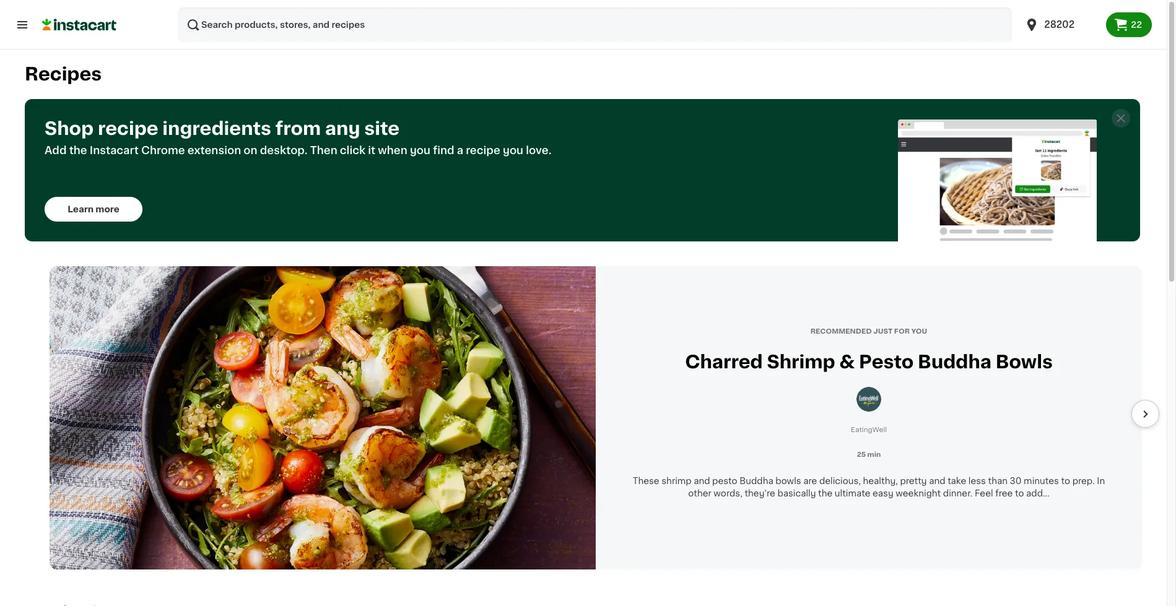 Task type: vqa. For each thing, say whether or not it's contained in the screenshot.
with
no



Task type: locate. For each thing, give the bounding box(es) containing it.
0 vertical spatial the
[[69, 146, 87, 156]]

find
[[433, 146, 455, 156]]

other
[[689, 490, 712, 498]]

charred shrimp & pesto buddha bowls
[[685, 353, 1053, 371]]

2 and from the left
[[930, 477, 946, 486]]

instacart logo image
[[42, 17, 117, 32]]

28202
[[1045, 20, 1075, 29]]

recipe up instacart
[[98, 120, 158, 138]]

to
[[1062, 477, 1071, 486], [1016, 490, 1025, 498]]

learn more
[[68, 205, 120, 214]]

from
[[276, 120, 321, 138]]

buddha
[[918, 353, 992, 371], [740, 477, 774, 486]]

recommended just for you
[[811, 329, 928, 336]]

you left love.
[[503, 146, 524, 156]]

1 horizontal spatial the
[[819, 490, 833, 498]]

shop
[[45, 120, 94, 138]]

feel
[[975, 490, 994, 498]]

weeknight
[[896, 490, 941, 498]]

0 horizontal spatial to
[[1016, 490, 1025, 498]]

1 horizontal spatial to
[[1062, 477, 1071, 486]]

you
[[912, 329, 928, 336]]

the down delicious,
[[819, 490, 833, 498]]

bowls
[[776, 477, 802, 486]]

0 horizontal spatial recipe
[[98, 120, 158, 138]]

and up other
[[694, 477, 711, 486]]

and
[[694, 477, 711, 486], [930, 477, 946, 486]]

bowls
[[996, 353, 1053, 371]]

25 min
[[857, 452, 881, 459]]

and left take
[[930, 477, 946, 486]]

they're
[[745, 490, 776, 498]]

2 you from the left
[[503, 146, 524, 156]]

learn more button
[[45, 197, 143, 222]]

extension
[[188, 146, 241, 156]]

0 horizontal spatial you
[[410, 146, 431, 156]]

healthy,
[[864, 477, 898, 486]]

a
[[457, 146, 464, 156]]

the
[[69, 146, 87, 156], [819, 490, 833, 498]]

buddha up they're
[[740, 477, 774, 486]]

basically
[[778, 490, 816, 498]]

to left prep.
[[1062, 477, 1071, 486]]

recommended
[[811, 329, 872, 336]]

you
[[410, 146, 431, 156], [503, 146, 524, 156]]

to down 30
[[1016, 490, 1025, 498]]

the right add
[[69, 146, 87, 156]]

None search field
[[178, 7, 1013, 42]]

1 horizontal spatial buddha
[[918, 353, 992, 371]]

recipe
[[98, 120, 158, 138], [466, 146, 501, 156]]

0 vertical spatial buddha
[[918, 353, 992, 371]]

1 horizontal spatial you
[[503, 146, 524, 156]]

buddha for pesto
[[918, 353, 992, 371]]

love.
[[526, 146, 552, 156]]

buddha inside the these shrimp and pesto buddha bowls are delicious, healthy, pretty and take less than 30 minutes to prep. in other words, they're basically the ultimate easy weeknight dinner. feel free to add...
[[740, 477, 774, 486]]

ultimate
[[835, 490, 871, 498]]

buddha down you
[[918, 353, 992, 371]]

1 horizontal spatial and
[[930, 477, 946, 486]]

click
[[340, 146, 366, 156]]

these
[[633, 477, 660, 486]]

pesto
[[860, 353, 914, 371]]

28202 button
[[1025, 7, 1100, 42]]

0 horizontal spatial and
[[694, 477, 711, 486]]

you left find at left
[[410, 146, 431, 156]]

1 vertical spatial the
[[819, 490, 833, 498]]

1 vertical spatial buddha
[[740, 477, 774, 486]]

saved button
[[1111, 15, 1154, 30]]

take
[[948, 477, 967, 486]]

extension banner image
[[898, 120, 1098, 242]]

less
[[969, 477, 986, 486]]

1 you from the left
[[410, 146, 431, 156]]

pesto
[[713, 477, 738, 486]]

saved
[[1126, 17, 1154, 26]]

1 vertical spatial recipe
[[466, 146, 501, 156]]

add...
[[1027, 490, 1050, 498]]

28202 button
[[1018, 7, 1107, 42]]

0 vertical spatial recipe
[[98, 120, 158, 138]]

0 horizontal spatial buddha
[[740, 477, 774, 486]]

dinner.
[[944, 490, 973, 498]]

25
[[857, 452, 866, 459]]

free
[[996, 490, 1013, 498]]

then
[[310, 146, 338, 156]]

prep.
[[1073, 477, 1095, 486]]

recipe right a
[[466, 146, 501, 156]]



Task type: describe. For each thing, give the bounding box(es) containing it.
min
[[868, 452, 881, 459]]

than
[[989, 477, 1008, 486]]

on
[[244, 146, 258, 156]]

when
[[378, 146, 408, 156]]

Search field
[[178, 7, 1013, 42]]

charred
[[685, 353, 763, 371]]

any
[[325, 120, 360, 138]]

shrimp
[[767, 353, 836, 371]]

shrimp
[[662, 477, 692, 486]]

0 horizontal spatial the
[[69, 146, 87, 156]]

30
[[1010, 477, 1022, 486]]

words,
[[714, 490, 743, 498]]

just
[[874, 329, 893, 336]]

more
[[96, 205, 120, 214]]

eatingwell image
[[857, 387, 882, 412]]

pretty
[[901, 477, 927, 486]]

1 and from the left
[[694, 477, 711, 486]]

&
[[840, 353, 855, 371]]

in
[[1098, 477, 1106, 486]]

instacart
[[90, 146, 139, 156]]

site
[[365, 120, 400, 138]]

chrome
[[141, 146, 185, 156]]

1 vertical spatial to
[[1016, 490, 1025, 498]]

delicious,
[[820, 477, 861, 486]]

ingredients
[[163, 120, 271, 138]]

desktop.
[[260, 146, 308, 156]]

for
[[895, 329, 910, 336]]

22
[[1132, 20, 1143, 29]]

minutes
[[1024, 477, 1060, 486]]

add the instacart chrome extension on desktop. then click it when you find a recipe you love.
[[45, 146, 552, 156]]

add
[[45, 146, 67, 156]]

1 horizontal spatial recipe
[[466, 146, 501, 156]]

are
[[804, 477, 818, 486]]

item carousel region
[[25, 266, 1160, 570]]

it
[[368, 146, 376, 156]]

shop recipe ingredients from any site
[[45, 120, 400, 138]]

recipes
[[25, 65, 102, 83]]

0 vertical spatial to
[[1062, 477, 1071, 486]]

the inside the these shrimp and pesto buddha bowls are delicious, healthy, pretty and take less than 30 minutes to prep. in other words, they're basically the ultimate easy weeknight dinner. feel free to add...
[[819, 490, 833, 498]]

eatingwell
[[851, 427, 887, 434]]

buddha for pesto
[[740, 477, 774, 486]]

these shrimp and pesto buddha bowls are delicious, healthy, pretty and take less than 30 minutes to prep. in other words, they're basically the ultimate easy weeknight dinner. feel free to add...
[[633, 477, 1106, 498]]

22 button
[[1107, 12, 1153, 37]]

learn
[[68, 205, 94, 214]]

easy
[[873, 490, 894, 498]]



